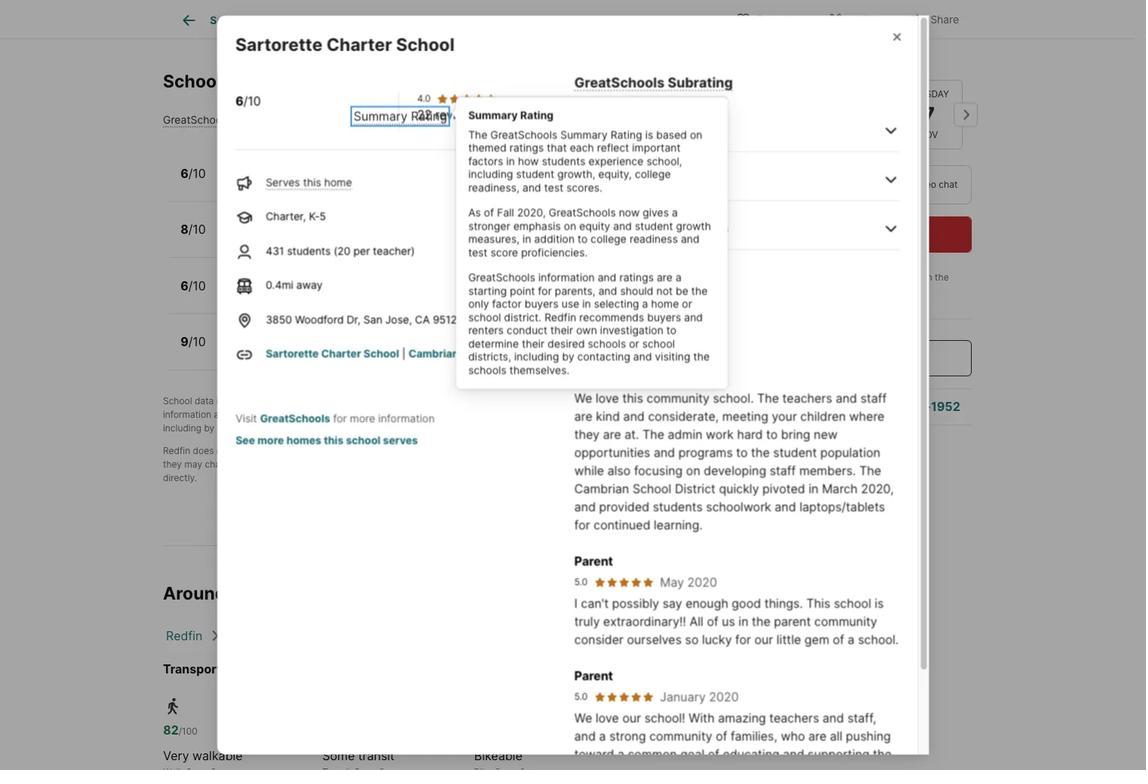 Task type: vqa. For each thing, say whether or not it's contained in the screenshot.


Task type: locate. For each thing, give the bounding box(es) containing it.
more
[[350, 412, 375, 425], [257, 434, 284, 446]]

5.0 for i
[[574, 577, 588, 588]]

recommends inside , a nonprofit organization. redfin recommends buyers and renters use greatschools information and ratings as a
[[479, 396, 534, 407]]

school inside i can't possibly say enough good things. this school is truly extraordinary!! all of us in the parent community consider ourselves so lucky for our little gem of a school.
[[834, 596, 871, 611]]

renters inside , a nonprofit organization. redfin recommends buyers and renters use greatschools information and ratings as a
[[587, 396, 617, 407]]

determine down district.
[[469, 337, 519, 350]]

desired inside first step, and conduct their own investigation to determine their desired schools or school districts, including by contacting and visiting the schools themselves.
[[563, 410, 595, 421]]

2020, inside the as of fall 2020, greatschools now gives a stronger emphasis on equity and student growth measures, in addition to college readiness and test score proficiencies.
[[517, 206, 546, 219]]

last
[[771, 286, 786, 297]]

0 horizontal spatial school.
[[713, 391, 754, 405]]

1 vertical spatial renters
[[587, 396, 617, 407]]

school up (20
[[322, 216, 362, 231]]

they inside "we love this community school. the teachers and staff are kind and considerate, meeting your children where they are at. the admin work hard to bring new opportunities and programs to the student population while also focusing on developing staff members. the cambrian school district quickly pivoted in march 2020, and provided students schoolwork and laptops/tablets for continued learning."
[[574, 427, 600, 442]]

possibly
[[612, 596, 659, 611]]

1 vertical spatial 0.4mi
[[265, 279, 293, 291]]

our inside i can't possibly say enough good things. this school is truly extraordinary!! all of us in the parent community consider ourselves so lucky for our little gem of a school.
[[755, 632, 773, 647]]

woodford
[[295, 313, 344, 326]]

0 horizontal spatial rating 4.0 out of 5 element
[[437, 92, 497, 104]]

and up selecting
[[599, 285, 618, 297]]

their
[[551, 324, 574, 337], [522, 337, 545, 350], [384, 410, 404, 421], [541, 410, 560, 421]]

determine
[[469, 337, 519, 350], [495, 410, 538, 421]]

school inside the steindorf steam school public, k-8 • nearby school • 0.3mi
[[322, 216, 362, 231]]

charter down the dr,
[[321, 347, 361, 360]]

1 vertical spatial love
[[596, 711, 619, 725]]

0 vertical spatial charter,
[[223, 176, 263, 189]]

sartorette charter school dialog
[[217, 15, 930, 771]]

are inside greatschools information and ratings are a starting point for parents, and should not be the only factor buyers use in selecting a home or school district. redfin recommends buyers and renters conduct their own investigation to determine their desired schools or school districts, including by contacting and visiting the schools themselves.
[[657, 271, 673, 284]]

0 vertical spatial community
[[647, 391, 710, 405]]

0 horizontal spatial 5
[[277, 176, 283, 189]]

0 vertical spatial provided
[[226, 396, 264, 407]]

use up at.
[[620, 396, 635, 407]]

2 vertical spatial community
[[649, 729, 712, 744]]

previous image
[[730, 103, 754, 127]]

2 love from the top
[[596, 711, 619, 725]]

parent down selecting
[[574, 348, 613, 363]]

1 horizontal spatial summary rating
[[469, 109, 554, 122]]

in inside the as of fall 2020, greatschools now gives a stronger emphasis on equity and student growth measures, in addition to college readiness and test score proficiencies.
[[523, 233, 532, 246]]

steindorf steam school public, k-8 • nearby school • 0.3mi
[[223, 216, 399, 245]]

including down district.
[[515, 351, 559, 363]]

1 horizontal spatial conduct
[[507, 324, 548, 337]]

public, down "branham"
[[223, 345, 256, 358]]

gem
[[805, 632, 830, 647]]

0 horizontal spatial conduct
[[347, 410, 382, 421]]

0 horizontal spatial districts,
[[469, 351, 512, 363]]

k- down steindorf
[[259, 233, 270, 245]]

1 vertical spatial sartorette
[[265, 347, 319, 360]]

1 summary rating from the left
[[354, 109, 447, 124]]

per
[[353, 244, 370, 257]]

favorite button
[[723, 3, 810, 34]]

6 /10 up greatschools summary rating
[[235, 93, 261, 108]]

community down this
[[814, 614, 877, 629]]

desired inside greatschools information and ratings are a starting point for parents, and should not be the only factor buyers use in selecting a home or school district. redfin recommends buyers and renters conduct their own investigation to determine their desired schools or school districts, including by contacting and visiting the schools themselves.
[[548, 337, 585, 350]]

we
[[574, 391, 592, 405], [574, 711, 592, 725]]

0 horizontal spatial 4.0
[[417, 93, 430, 104]]

equity,
[[599, 168, 632, 181]]

transportation near 1757 hillsdale ave
[[163, 662, 390, 677]]

0 horizontal spatial investigation
[[427, 410, 481, 421]]

0 horizontal spatial cambrian
[[408, 347, 459, 360]]

score
[[491, 246, 518, 259]]

1 vertical spatial staff
[[770, 463, 796, 478]]

0 vertical spatial 4.0
[[417, 93, 430, 104]]

us
[[722, 614, 735, 629]]

to up 'developing'
[[736, 445, 748, 460]]

contacting inside first step, and conduct their own investigation to determine their desired schools or school districts, including by contacting and visiting the schools themselves.
[[217, 424, 263, 434]]

public, down steindorf
[[223, 233, 256, 245]]

0 vertical spatial k-
[[266, 176, 277, 189]]

0 vertical spatial by
[[562, 351, 575, 363]]

conduct inside greatschools information and ratings are a starting point for parents, and should not be the only factor buyers use in selecting a home or school district. redfin recommends buyers and renters conduct their own investigation to determine their desired schools or school districts, including by contacting and visiting the schools themselves.
[[507, 324, 548, 337]]

0 vertical spatial 2020
[[687, 575, 717, 590]]

1 horizontal spatial by
[[266, 396, 277, 407]]

community up considerate,
[[647, 391, 710, 405]]

4 /10
[[574, 122, 600, 137]]

5 for charter, k-5
[[319, 210, 326, 223]]

4.0 down parents,
[[574, 316, 588, 327]]

/10 down experience
[[582, 171, 600, 186]]

college down equity
[[591, 233, 627, 246]]

1 vertical spatial desired
[[563, 410, 595, 421]]

1 horizontal spatial provided
[[599, 499, 649, 514]]

community
[[647, 391, 710, 405], [814, 614, 877, 629], [649, 729, 712, 744]]

be up contact
[[583, 446, 594, 457]]

0 horizontal spatial use
[[562, 298, 580, 311]]

rating 4.0 out of 5 element
[[437, 92, 497, 104], [594, 315, 654, 329]]

1 horizontal spatial school.
[[858, 632, 899, 647]]

and down how at top left
[[523, 181, 541, 194]]

8 /10 down each
[[574, 171, 600, 186]]

0 vertical spatial parent
[[574, 348, 613, 363]]

3 parent from the top
[[574, 668, 613, 683]]

district inside "we love this community school. the teachers and staff are kind and considerate, meeting your children where they are at. the admin work hard to bring new opportunities and programs to the student population while also focusing on developing staff members. the cambrian school district quickly pivoted in march 2020, and provided students schoolwork and laptops/tablets for continued learning."
[[675, 481, 716, 496]]

to up contact
[[572, 446, 580, 457]]

property
[[361, 14, 404, 27]]

districts, up admin
[[675, 410, 711, 421]]

0 vertical spatial college
[[635, 168, 671, 181]]

to inside first step, and conduct their own investigation to determine their desired schools or school districts, including by contacting and visiting the schools themselves.
[[484, 410, 492, 421]]

and down endorse
[[239, 460, 255, 471]]

8 inside the steindorf steam school public, k-8 • nearby school • 0.3mi
[[270, 233, 276, 245]]

2 horizontal spatial including
[[515, 351, 559, 363]]

student inside the greatschools summary rating is based on themed ratings that each reflect important factors in how students experience school, including student growth, equity, college readiness, and test scores.
[[516, 168, 555, 181]]

0 vertical spatial rating 5.0 out of 5 element
[[594, 576, 654, 588]]

and up where
[[836, 391, 857, 405]]

own
[[577, 324, 597, 337], [406, 410, 424, 421]]

laptops/tablets
[[800, 499, 885, 514]]

days
[[803, 286, 823, 297]]

2 vertical spatial charter,
[[223, 289, 263, 302]]

1 horizontal spatial use
[[620, 396, 635, 407]]

buyers up intended
[[537, 396, 566, 407]]

rating 5.0 out of 5 element for our
[[594, 691, 654, 703]]

we inside "we love this community school. the teachers and staff are kind and considerate, meeting your children where they are at. the admin work hard to bring new opportunities and programs to the student population while also focusing on developing staff members. the cambrian school district quickly pivoted in march 2020, and provided students schoolwork and laptops/tablets for continued learning."
[[574, 391, 592, 405]]

good
[[732, 596, 761, 611]]

1 vertical spatial ratings
[[620, 271, 654, 284]]

this up at.
[[622, 391, 643, 405]]

themselves. down district.
[[510, 364, 570, 377]]

to down equity
[[578, 233, 588, 246]]

1 horizontal spatial more
[[350, 412, 375, 425]]

ratings inside , a nonprofit organization. redfin recommends buyers and renters use greatschools information and ratings as a
[[233, 410, 262, 421]]

0 vertical spatial be
[[676, 285, 689, 297]]

a up toward
[[599, 729, 606, 744]]

is right data
[[216, 396, 223, 407]]

0 horizontal spatial as
[[265, 410, 274, 421]]

and down pivoted
[[775, 499, 796, 514]]

love for kind
[[596, 391, 619, 405]]

a down at.
[[632, 446, 637, 457]]

district.
[[504, 311, 542, 324]]

charter for sartorette charter school | cambrian school district
[[321, 347, 361, 360]]

student down how at top left
[[516, 168, 555, 181]]

change
[[205, 460, 237, 471]]

7 inside sartorette charter school dialog
[[574, 220, 582, 235]]

we for we love our school! with amazing teachers and staff, and a strong community of families, who are all pushing toward a common goal of educating and supporting the development of our kids, sartorette is the best sch
[[574, 711, 592, 725]]

1 vertical spatial including
[[515, 351, 559, 363]]

1 5.0 from the top
[[574, 577, 588, 588]]

charter, inside price charter middle school charter, 6-8 • serves this home • 0.8mi
[[223, 289, 263, 302]]

6 for charter, k-5 • serves this home • 0.4mi
[[181, 166, 189, 181]]

2 5.0 from the top
[[574, 691, 588, 702]]

members.
[[799, 463, 856, 478]]

the up themed
[[469, 128, 488, 141]]

this up charter, k-5
[[303, 175, 321, 188]]

ratings up should
[[620, 271, 654, 284]]

question
[[787, 400, 839, 414]]

tour via video chat list box
[[736, 165, 972, 205]]

/10 up greatschools summary rating
[[243, 93, 261, 108]]

and up "community" at the top right
[[598, 271, 617, 284]]

by inside greatschools information and ratings are a starting point for parents, and should not be the only factor buyers use in selecting a home or school district. redfin recommends buyers and renters conduct their own investigation to determine their desired schools or school districts, including by contacting and visiting the schools themselves.
[[562, 351, 575, 363]]

0 vertical spatial love
[[596, 391, 619, 405]]

2 horizontal spatial information
[[539, 271, 595, 284]]

1 horizontal spatial themselves.
[[510, 364, 570, 377]]

schools down ,
[[333, 424, 366, 434]]

parent
[[774, 614, 811, 629]]

not down redfin does not endorse or guarantee this information. in the left of the page
[[274, 460, 288, 471]]

little
[[777, 632, 801, 647]]

love inside we love our school! with amazing teachers and staff, and a strong community of families, who are all pushing toward a common goal of educating and supporting the development of our kids, sartorette is the best sch
[[596, 711, 619, 725]]

we up toward
[[574, 711, 592, 725]]

k- for charter, k-5 • serves this home • 0.4mi
[[266, 176, 277, 189]]

tour
[[871, 227, 895, 242]]

4
[[574, 122, 583, 137]]

test
[[544, 181, 564, 194], [469, 246, 488, 259]]

ave
[[368, 662, 390, 677]]

students down steam
[[287, 244, 331, 257]]

parent for we love this community school. the teachers and staff are kind and considerate, meeting your children where they are at. the admin work hard to bring new opportunities and programs to the student population while also focusing on developing staff members. the cambrian school district quickly pivoted in march 2020, and provided students schoolwork and laptops/tablets for continued learning.
[[574, 348, 613, 363]]

1 vertical spatial school.
[[858, 632, 899, 647]]

tab list
[[163, 0, 665, 39]]

1 horizontal spatial 7
[[922, 101, 935, 128]]

subrating
[[668, 74, 733, 90]]

overview tab
[[263, 2, 344, 39]]

1 horizontal spatial college
[[635, 168, 671, 181]]

k- inside sartorette charter school dialog
[[309, 210, 319, 223]]

1 horizontal spatial staff
[[861, 391, 887, 405]]

1 horizontal spatial 2020,
[[861, 481, 894, 496]]

a right gem
[[848, 632, 855, 647]]

0.4mi inside sartorette charter school dialog
[[265, 279, 293, 291]]

to down reviews
[[667, 324, 677, 337]]

all
[[830, 729, 843, 744]]

including up does
[[163, 424, 202, 434]]

1 vertical spatial public,
[[223, 345, 256, 358]]

college inside the as of fall 2020, greatschools now gives a stronger emphasis on equity and student growth measures, in addition to college readiness and test score proficiencies.
[[591, 233, 627, 246]]

bikeable
[[475, 749, 523, 764]]

branham
[[223, 328, 276, 343]]

8
[[574, 171, 582, 186], [181, 223, 189, 237], [270, 233, 276, 245], [278, 289, 284, 302]]

2020, inside "we love this community school. the teachers and staff are kind and considerate, meeting your children where they are at. the admin work hard to bring new opportunities and programs to the student population while also focusing on developing staff members. the cambrian school district quickly pivoted in march 2020, and provided students schoolwork and laptops/tablets for continued learning."
[[861, 481, 894, 496]]

2 rating 5.0 out of 5 element from the top
[[594, 691, 654, 703]]

sartorette down high
[[265, 347, 319, 360]]

5.0 up toward
[[574, 691, 588, 702]]

love up kind
[[596, 391, 619, 405]]

guaranteed
[[290, 460, 339, 471]]

1 rating 5.0 out of 5 element from the top
[[594, 576, 654, 588]]

information
[[539, 271, 595, 284], [163, 410, 211, 421], [378, 412, 435, 425]]

2 horizontal spatial our
[[755, 632, 773, 647]]

themselves. inside first step, and conduct their own investigation to determine their desired schools or school districts, including by contacting and visiting the schools themselves.
[[369, 424, 420, 434]]

1 vertical spatial 6
[[181, 166, 189, 181]]

2 horizontal spatial not
[[657, 285, 673, 297]]

we up opportunities
[[574, 391, 592, 405]]

1 vertical spatial student
[[635, 220, 674, 233]]

is up important
[[646, 128, 654, 141]]

and inside the greatschools summary rating is based on themed ratings that each reflect important factors in how students experience school, including student growth, equity, college readiness, and test scores.
[[523, 181, 541, 194]]

1 vertical spatial test
[[469, 246, 488, 259]]

0 vertical spatial test
[[544, 181, 564, 194]]

by inside first step, and conduct their own investigation to determine their desired schools or school districts, including by contacting and visiting the schools themselves.
[[204, 424, 215, 434]]

0 vertical spatial charter
[[326, 34, 392, 55]]

information inside greatschools information and ratings are a starting point for parents, and should not be the only factor buyers use in selecting a home or school district. redfin recommends buyers and renters conduct their own investigation to determine their desired schools or school districts, including by contacting and visiting the schools themselves.
[[539, 271, 595, 284]]

factor
[[492, 298, 522, 311]]

not inside greatschools information and ratings are a starting point for parents, and should not be the only factor buyers use in selecting a home or school district. redfin recommends buyers and renters conduct their own investigation to determine their desired schools or school districts, including by contacting and visiting the schools themselves.
[[657, 285, 673, 297]]

be inside greatschools information and ratings are a starting point for parents, and should not be the only factor buyers use in selecting a home or school district. redfin recommends buyers and renters conduct their own investigation to determine their desired schools or school districts, including by contacting and visiting the schools themselves.
[[676, 285, 689, 297]]

1 horizontal spatial be
[[583, 446, 594, 457]]

conduct down district.
[[507, 324, 548, 337]]

chat
[[939, 179, 958, 190]]

school service boundaries are intended to be used as a reference only; they may change and are not
[[163, 446, 704, 471]]

1 parent from the top
[[574, 348, 613, 363]]

2 vertical spatial not
[[274, 460, 288, 471]]

0 vertical spatial 2020,
[[517, 206, 546, 219]]

now
[[619, 206, 640, 219]]

districts, inside greatschools information and ratings are a starting point for parents, and should not be the only factor buyers use in selecting a home or school district. redfin recommends buyers and renters conduct their own investigation to determine their desired schools or school districts, including by contacting and visiting the schools themselves.
[[469, 351, 512, 363]]

0 horizontal spatial 95124
[[433, 313, 464, 326]]

1 vertical spatial investigation
[[427, 410, 481, 421]]

1 vertical spatial contacting
[[217, 424, 263, 434]]

0 vertical spatial own
[[577, 324, 597, 337]]

school right nearby
[[327, 233, 360, 245]]

use
[[562, 298, 580, 311], [620, 396, 635, 407]]

0 vertical spatial conduct
[[507, 324, 548, 337]]

1 love from the top
[[596, 391, 619, 405]]

work
[[706, 427, 734, 442]]

i can't possibly say enough good things. this school is truly extraordinary!! all of us in the parent community consider ourselves so lucky for our little gem of a school.
[[574, 596, 899, 647]]

reviews
[[655, 292, 710, 309]]

redfin inside greatschools information and ratings are a starting point for parents, and should not be the only factor buyers use in selecting a home or school district. redfin recommends buyers and renters conduct their own investigation to determine their desired schools or school districts, including by contacting and visiting the schools themselves.
[[545, 311, 577, 324]]

property details tab
[[344, 2, 457, 39]]

95124 right the ca
[[433, 313, 464, 326]]

2 horizontal spatial ratings
[[620, 271, 654, 284]]

to inside the as of fall 2020, greatschools now gives a stronger emphasis on equity and student growth measures, in addition to college readiness and test score proficiencies.
[[578, 233, 588, 246]]

1 vertical spatial teachers
[[769, 711, 819, 725]]

also
[[607, 463, 631, 478]]

enough
[[686, 596, 728, 611]]

a inside the as of fall 2020, greatschools now gives a stronger emphasis on equity and student growth measures, in addition to college readiness and test score proficiencies.
[[672, 206, 678, 219]]

information inside , a nonprofit organization. redfin recommends buyers and renters use greatschools information and ratings as a
[[163, 410, 211, 421]]

0 vertical spatial teachers
[[783, 391, 832, 405]]

including up readiness,
[[469, 168, 513, 181]]

1 vertical spatial themselves.
[[369, 424, 420, 434]]

information.
[[346, 446, 397, 457]]

staff up pivoted
[[770, 463, 796, 478]]

a inside school service boundaries are intended to be used as a reference only; they may change and are not
[[632, 446, 637, 457]]

1 vertical spatial not
[[217, 446, 231, 457]]

schools right history
[[594, 14, 636, 27]]

0 vertical spatial 5.0
[[574, 577, 588, 588]]

schools up greatschools summary rating link
[[163, 71, 231, 92]]

student inside "we love this community school. the teachers and staff are kind and considerate, meeting your children where they are at. the admin work hard to bring new opportunities and programs to the student population while also focusing on developing staff members. the cambrian school district quickly pivoted in march 2020, and provided students schoolwork and laptops/tablets for continued learning."
[[773, 445, 817, 460]]

district down district.
[[499, 347, 537, 360]]

2 vertical spatial k-
[[259, 233, 270, 245]]

greatschools
[[574, 74, 665, 90], [163, 114, 230, 126], [491, 128, 558, 141], [549, 206, 616, 219], [469, 271, 536, 284], [279, 396, 337, 407], [638, 396, 695, 407], [260, 412, 330, 425]]

of
[[484, 206, 494, 219], [707, 614, 718, 629], [833, 632, 844, 647], [716, 729, 727, 744], [708, 747, 720, 762], [652, 765, 664, 771]]

1 vertical spatial be
[[583, 446, 594, 457]]

5.0 for we
[[574, 691, 588, 702]]

the inside guaranteed to be accurate. to verify school enrollment eligibility, contact the school district directly.
[[605, 460, 619, 471]]

charter, inside sartorette charter school dialog
[[265, 210, 306, 223]]

teachers inside "we love this community school. the teachers and staff are kind and considerate, meeting your children where they are at. the admin work hard to bring new opportunities and programs to the student population while also focusing on developing staff members. the cambrian school district quickly pivoted in march 2020, and provided students schoolwork and laptops/tablets for continued learning."
[[783, 391, 832, 405]]

1 vertical spatial conduct
[[347, 410, 382, 421]]

students
[[542, 155, 586, 168], [287, 244, 331, 257], [653, 499, 703, 514]]

their up intended
[[541, 410, 560, 421]]

rating 5.0 out of 5 element
[[594, 576, 654, 588], [594, 691, 654, 703]]

to inside school service boundaries are intended to be used as a reference only; they may change and are not
[[572, 446, 580, 457]]

to down information.
[[342, 460, 351, 471]]

to
[[578, 233, 588, 246], [667, 324, 677, 337], [484, 410, 492, 421], [766, 427, 778, 442], [736, 445, 748, 460], [572, 446, 580, 457], [342, 460, 351, 471]]

walkable
[[193, 749, 243, 764]]

renters up cambrian school district link
[[469, 324, 504, 337]]

own inside first step, and conduct their own investigation to determine their desired schools or school districts, including by contacting and visiting the schools themselves.
[[406, 410, 424, 421]]

2 parent from the top
[[574, 554, 613, 568]]

2 we from the top
[[574, 711, 592, 725]]

schedule tour button
[[736, 217, 972, 253]]

of down amazing
[[716, 729, 727, 744]]

the inside first step, and conduct their own investigation to determine their desired schools or school districts, including by contacting and visiting the schools themselves.
[[317, 424, 331, 434]]

are left "all" at the bottom of page
[[808, 729, 827, 744]]

0 horizontal spatial district
[[499, 347, 537, 360]]

themselves. up information.
[[369, 424, 420, 434]]

95124 inside sartorette charter school dialog
[[433, 313, 464, 326]]

are up reviews
[[657, 271, 673, 284]]

1757
[[284, 662, 312, 677]]

and down who
[[783, 747, 804, 762]]

sale & tax history
[[474, 14, 561, 27]]

school. inside "we love this community school. the teachers and staff are kind and considerate, meeting your children where they are at. the admin work hard to bring new opportunities and programs to the student population while also focusing on developing staff members. the cambrian school district quickly pivoted in march 2020, and provided students schoolwork and laptops/tablets for continued learning."
[[713, 391, 754, 405]]

serves inside branham high school public, 9-12 • serves this home • 1.1mi
[[294, 345, 328, 358]]

8 /10 inside sartorette charter school dialog
[[574, 171, 600, 186]]

charter for price charter middle school charter, 6-8 • serves this home • 0.8mi
[[256, 272, 302, 287]]

be inside guaranteed to be accurate. to verify school enrollment eligibility, contact the school district directly.
[[353, 460, 364, 471]]

1 horizontal spatial 0.4mi
[[393, 176, 421, 189]]

investigation
[[600, 324, 664, 337], [427, 410, 481, 421]]

is down who
[[781, 765, 790, 771]]

for right point
[[538, 285, 552, 297]]

is right this
[[875, 596, 884, 611]]

as
[[265, 410, 274, 421], [620, 446, 630, 457]]

in inside in the last 30 days
[[925, 272, 933, 283]]

districts, down district.
[[469, 351, 512, 363]]

1 we from the top
[[574, 391, 592, 405]]

0 horizontal spatial themselves.
[[369, 424, 420, 434]]

teachers inside we love our school! with amazing teachers and staff, and a strong community of families, who are all pushing toward a common goal of educating and supporting the development of our kids, sartorette is the best sch
[[769, 711, 819, 725]]

teachers
[[783, 391, 832, 405], [769, 711, 819, 725]]

2 vertical spatial ratings
[[233, 410, 262, 421]]

0 vertical spatial on
[[690, 128, 703, 141]]

1 horizontal spatial own
[[577, 324, 597, 337]]

(408) 762-1952 link
[[866, 400, 961, 414]]

serves inside price charter middle school charter, 6-8 • serves this home • 0.8mi
[[296, 289, 330, 302]]

investigation inside first step, and conduct their own investigation to determine their desired schools or school districts, including by contacting and visiting the schools themselves.
[[427, 410, 481, 421]]

more down nonprofit
[[350, 412, 375, 425]]

see more homes this school serves link
[[235, 434, 418, 446]]

use inside , a nonprofit organization. redfin recommends buyers and renters use greatschools information and ratings as a
[[620, 396, 635, 407]]

1 horizontal spatial 95124
[[896, 272, 923, 283]]

2 vertical spatial including
[[163, 424, 202, 434]]

1 vertical spatial recommends
[[479, 396, 534, 407]]

based
[[657, 128, 687, 141]]

school inside the steindorf steam school public, k-8 • nearby school • 0.3mi
[[327, 233, 360, 245]]

5.0 up i at the bottom of page
[[574, 577, 588, 588]]

search link
[[180, 11, 246, 29]]

on up addition
[[564, 220, 577, 233]]

1 horizontal spatial they
[[574, 427, 600, 442]]

0 vertical spatial we
[[574, 391, 592, 405]]

/10 down greatschools summary rating
[[189, 166, 206, 181]]

0 vertical spatial ratings
[[510, 142, 544, 154]]

greatschools summary rating
[[163, 114, 315, 126]]

so
[[685, 632, 699, 647]]

by up does
[[204, 424, 215, 434]]

contacting
[[578, 351, 631, 363], [217, 424, 263, 434]]

are inside we love our school! with amazing teachers and staff, and a strong community of families, who are all pushing toward a common goal of educating and supporting the development of our kids, sartorette is the best sch
[[808, 729, 827, 744]]

1 vertical spatial they
[[163, 460, 182, 471]]

population
[[820, 445, 881, 460]]

guarantee
[[282, 446, 325, 457]]

this down the middle
[[333, 289, 352, 302]]

1 vertical spatial charter,
[[265, 210, 306, 223]]

visit
[[235, 412, 257, 425]]

school left |
[[363, 347, 399, 360]]

that
[[547, 142, 567, 154]]

0 vertical spatial 7
[[922, 101, 935, 128]]

provided up visit
[[226, 396, 264, 407]]

0 vertical spatial 8 /10
[[574, 171, 600, 186]]

0 vertical spatial student
[[516, 168, 555, 181]]

may 2020
[[660, 575, 717, 590]]

or inside first step, and conduct their own investigation to determine their desired schools or school districts, including by contacting and visiting the schools themselves.
[[633, 410, 641, 421]]

the inside "we love this community school. the teachers and staff are kind and considerate, meeting your children where they are at. the admin work hard to bring new opportunities and programs to the student population while also focusing on developing staff members. the cambrian school district quickly pivoted in march 2020, and provided students schoolwork and laptops/tablets for continued learning."
[[751, 445, 770, 460]]

public, inside branham high school public, 9-12 • serves this home • 1.1mi
[[223, 345, 256, 358]]

2 public, from the top
[[223, 345, 256, 358]]

0 vertical spatial renters
[[469, 324, 504, 337]]

not inside school service boundaries are intended to be used as a reference only; they may change and are not
[[274, 460, 288, 471]]

1 vertical spatial by
[[266, 396, 277, 407]]

1 public, from the top
[[223, 233, 256, 245]]

the greatschools summary rating is based on themed ratings that each reflect important factors in how students experience school, including student growth, equity, college readiness, and test scores.
[[469, 128, 703, 194]]

2 vertical spatial charter
[[321, 347, 361, 360]]

1 vertical spatial rating 4.0 out of 5 element
[[594, 315, 654, 329]]

dr,
[[347, 313, 360, 326]]

and down the while
[[574, 499, 596, 514]]

school!
[[644, 711, 685, 725]]

district
[[499, 347, 537, 360], [675, 481, 716, 496]]

0 vertical spatial schools
[[594, 14, 636, 27]]

school up to
[[400, 446, 429, 457]]

consider
[[574, 632, 624, 647]]

None button
[[745, 80, 814, 149], [820, 80, 889, 149], [895, 80, 963, 149], [745, 80, 814, 149], [820, 80, 889, 149], [895, 80, 963, 149]]

0.4mi up 0.3mi
[[393, 176, 421, 189]]

0 vertical spatial public,
[[223, 233, 256, 245]]

redfin down parents,
[[545, 311, 577, 324]]

2020 up amazing
[[709, 690, 739, 704]]

is
[[646, 128, 654, 141], [216, 396, 223, 407], [875, 596, 884, 611], [781, 765, 790, 771]]

goal
[[680, 747, 705, 762]]

0 vertical spatial investigation
[[600, 324, 664, 337]]

buyers
[[525, 298, 559, 311], [648, 311, 682, 324], [537, 396, 566, 407]]

charter inside price charter middle school charter, 6-8 • serves this home • 0.8mi
[[256, 272, 302, 287]]



Task type: describe. For each thing, give the bounding box(es) containing it.
k- for charter, k-5
[[309, 210, 319, 223]]

school down opportunities
[[621, 460, 649, 471]]

community
[[574, 292, 652, 309]]

0 horizontal spatial 8 /10
[[181, 223, 206, 237]]

• left 0.8mi
[[385, 289, 391, 302]]

quickly
[[719, 481, 759, 496]]

k- inside the steindorf steam school public, k-8 • nearby school • 0.3mi
[[259, 233, 270, 245]]

22 reviews
[[417, 107, 479, 121]]

7 inside 'tuesday 7 nov'
[[922, 101, 935, 128]]

sartorette charter school link
[[265, 347, 399, 360]]

we for we love this community school. the teachers and staff are kind and considerate, meeting your children where they are at. the admin work hard to bring new opportunities and programs to the student population while also focusing on developing staff members. the cambrian school district quickly pivoted in march 2020, and provided students schoolwork and laptops/tablets for continued learning.
[[574, 391, 592, 405]]

their down district.
[[522, 337, 545, 350]]

6 for charter, 6-8 • serves this home • 0.8mi
[[181, 279, 189, 293]]

1 horizontal spatial rating 4.0 out of 5 element
[[594, 315, 654, 329]]

the up "your"
[[757, 391, 779, 405]]

,
[[337, 396, 339, 407]]

6 /10 for charter, 6-8 • serves this home • 0.8mi
[[181, 279, 206, 293]]

0 horizontal spatial our
[[622, 711, 641, 725]]

to inside greatschools information and ratings are a starting point for parents, and should not be the only factor buyers use in selecting a home or school district. redfin recommends buyers and renters conduct their own investigation to determine their desired schools or school districts, including by contacting and visiting the schools themselves.
[[667, 324, 677, 337]]

redfin link
[[166, 629, 203, 644]]

overview
[[280, 14, 327, 27]]

0 horizontal spatial staff
[[770, 463, 796, 478]]

directly.
[[163, 473, 197, 484]]

this inside branham high school public, 9-12 • serves this home • 1.1mi
[[331, 345, 349, 358]]

ratings inside the greatschools summary rating is based on themed ratings that each reflect important factors in how students experience school, including student growth, equity, college readiness, and test scores.
[[510, 142, 544, 154]]

as inside , a nonprofit organization. redfin recommends buyers and renters use greatschools information and ratings as a
[[265, 410, 274, 421]]

tax
[[508, 14, 523, 27]]

public, for branham high school
[[223, 345, 256, 358]]

middle
[[304, 272, 345, 287]]

provided inside "we love this community school. the teachers and staff are kind and considerate, meeting your children where they are at. the admin work hard to bring new opportunities and programs to the student population while also focusing on developing staff members. the cambrian school district quickly pivoted in march 2020, and provided students schoolwork and laptops/tablets for continued learning."
[[599, 499, 649, 514]]

school inside first step, and conduct their own investigation to determine their desired schools or school districts, including by contacting and visiting the schools themselves.
[[644, 410, 672, 421]]

/10 right addition
[[582, 220, 599, 235]]

/10 up each
[[583, 122, 600, 137]]

own inside greatschools information and ratings are a starting point for parents, and should not be the only factor buyers use in selecting a home or school district. redfin recommends buyers and renters conduct their own investigation to determine their desired schools or school districts, including by contacting and visiting the schools themselves.
[[577, 324, 597, 337]]

they inside school service boundaries are intended to be used as a reference only; they may change and are not
[[163, 460, 182, 471]]

high
[[278, 328, 306, 343]]

the down population
[[859, 463, 881, 478]]

x-out button
[[816, 3, 891, 34]]

college inside the greatschools summary rating is based on themed ratings that each reflect important factors in how students experience school, including student growth, equity, college readiness, and test scores.
[[635, 168, 671, 181]]

home inside branham high school public, 9-12 • serves this home • 1.1mi
[[352, 345, 380, 358]]

of right gem
[[833, 632, 844, 647]]

i
[[574, 596, 578, 611]]

for inside i can't possibly say enough good things. this school is truly extraordinary!! all of us in the parent community consider ourselves so lucky for our little gem of a school.
[[735, 632, 751, 647]]

and up redfin does not endorse or guarantee this information. in the left of the page
[[265, 424, 281, 434]]

school down the only
[[469, 311, 501, 324]]

schools down selecting
[[588, 337, 626, 350]]

sartorette charter school
[[235, 34, 454, 55]]

their down parents,
[[551, 324, 574, 337]]

development
[[574, 765, 649, 771]]

ratings inside greatschools information and ratings are a starting point for parents, and should not be the only factor buyers use in selecting a home or school district. redfin recommends buyers and renters conduct their own investigation to determine their desired schools or school districts, including by contacting and visiting the schools themselves.
[[620, 271, 654, 284]]

be inside school service boundaries are intended to be used as a reference only; they may change and are not
[[583, 446, 594, 457]]

on inside the greatschools summary rating is based on themed ratings that each reflect important factors in how students experience school, including student growth, equity, college readiness, and test scores.
[[690, 128, 703, 141]]

some transit
[[323, 749, 395, 764]]

to
[[409, 460, 420, 471]]

very walkable
[[163, 749, 243, 764]]

of up kids,
[[708, 747, 720, 762]]

cambrian school district link
[[408, 347, 537, 360]]

say
[[663, 596, 682, 611]]

away
[[296, 279, 322, 291]]

educating
[[723, 747, 780, 762]]

hillsdale
[[314, 662, 365, 677]]

in inside i can't possibly say enough good things. this school is truly extraordinary!! all of us in the parent community consider ourselves so lucky for our little gem of a school.
[[739, 614, 749, 629]]

/100
[[179, 727, 198, 738]]

the inside i can't possibly say enough good things. this school is truly extraordinary!! all of us in the parent community consider ourselves so lucky for our little gem of a school.
[[752, 614, 771, 629]]

greatschools inside the greatschools summary rating is based on themed ratings that each reflect important factors in how students experience school, including student growth, equity, college readiness, and test scores.
[[491, 128, 558, 141]]

test inside the as of fall 2020, greatschools now gives a stronger emphasis on equity and student growth measures, in addition to college readiness and test score proficiencies.
[[469, 246, 488, 259]]

9-
[[259, 345, 271, 358]]

a down should
[[642, 298, 648, 311]]

8 inside price charter middle school charter, 6-8 • serves this home • 0.8mi
[[278, 289, 284, 302]]

• up charter, k-5
[[286, 176, 292, 189]]

rating 5.0 out of 5 element for possibly
[[594, 576, 654, 588]]

or right selecting
[[682, 298, 693, 311]]

0 vertical spatial more
[[350, 412, 375, 425]]

teachers for who
[[769, 711, 819, 725]]

districts, inside first step, and conduct their own investigation to determine their desired schools or school districts, including by contacting and visiting the schools themselves.
[[675, 410, 711, 421]]

growth,
[[558, 168, 596, 181]]

equity
[[580, 220, 611, 233]]

this inside price charter middle school charter, 6-8 • serves this home • 0.8mi
[[333, 289, 352, 302]]

we love our school! with amazing teachers and staff, and a strong community of families, who are all pushing toward a common goal of educating and supporting the development of our kids, sartorette is the best sch
[[574, 711, 892, 771]]

january 2020
[[660, 690, 739, 704]]

sale
[[474, 14, 495, 27]]

and up toward
[[574, 729, 596, 744]]

greatschools subrating
[[574, 74, 733, 90]]

2020 for january 2020
[[709, 690, 739, 704]]

the inside in the last 30 days
[[935, 272, 949, 283]]

share button
[[897, 3, 972, 34]]

sartorette for sartorette charter school | cambrian school district
[[265, 347, 319, 360]]

buyers up district.
[[525, 298, 559, 311]]

of left the 'us'
[[707, 614, 718, 629]]

1 horizontal spatial our
[[667, 765, 686, 771]]

charter for sartorette charter school
[[326, 34, 392, 55]]

this right around
[[230, 583, 262, 604]]

charter, for charter, k-5
[[265, 210, 306, 223]]

this inside "we love this community school. the teachers and staff are kind and considerate, meeting your children where they are at. the admin work hard to bring new opportunities and programs to the student population while also focusing on developing staff members. the cambrian school district quickly pivoted in march 2020, and provided students schoolwork and laptops/tablets for continued learning."
[[622, 391, 643, 405]]

or right endorse
[[271, 446, 279, 457]]

community inside i can't possibly say enough good things. this school is truly extraordinary!! all of us in the parent community consider ourselves so lucky for our little gem of a school.
[[814, 614, 877, 629]]

tuesday
[[908, 89, 950, 99]]

may
[[185, 460, 202, 471]]

price charter middle school charter, 6-8 • serves this home • 0.8mi
[[223, 272, 422, 302]]

and up at.
[[623, 409, 645, 423]]

1 vertical spatial 4.0
[[574, 316, 588, 327]]

gives
[[643, 206, 669, 219]]

2 summary rating from the left
[[469, 109, 554, 122]]

ourselves
[[627, 632, 682, 647]]

1.1mi
[[392, 345, 415, 358]]

6 /10 inside sartorette charter school dialog
[[235, 93, 261, 108]]

0 horizontal spatial students
[[287, 244, 331, 257]]

sale & tax history tab
[[457, 2, 577, 39]]

in inside greatschools information and ratings are a starting point for parents, and should not be the only factor buyers use in selecting a home or school district. redfin recommends buyers and renters conduct their own investigation to determine their desired schools or school districts, including by contacting and visiting the schools themselves.
[[583, 298, 591, 311]]

0 vertical spatial 95124
[[896, 272, 923, 283]]

school down service
[[449, 460, 477, 471]]

tab list containing search
[[163, 0, 665, 39]]

families,
[[731, 729, 778, 744]]

is inside the greatschools summary rating is based on themed ratings that each reflect important factors in how students experience school, including student growth, equity, college readiness, and test scores.
[[646, 128, 654, 141]]

6 /10 for charter, k-5 • serves this home • 0.4mi
[[181, 166, 206, 181]]

as inside school service boundaries are intended to be used as a reference only; they may change and are not
[[620, 446, 630, 457]]

the inside the greatschools summary rating is based on themed ratings that each reflect important factors in how students experience school, including student growth, equity, college readiness, and test scores.
[[469, 128, 488, 141]]

schools inside tab
[[594, 14, 636, 27]]

0.3mi
[[372, 233, 399, 245]]

student inside the as of fall 2020, greatschools now gives a stronger emphasis on equity and student growth measures, in addition to college readiness and test score proficiencies.
[[635, 220, 674, 233]]

and up intended
[[568, 396, 585, 407]]

including inside the greatschools summary rating is based on themed ratings that each reflect important factors in how students experience school, including student growth, equity, college readiness, and test scores.
[[469, 168, 513, 181]]

and up district at the bottom of page
[[654, 445, 675, 460]]

staff,
[[848, 711, 876, 725]]

steindorf
[[223, 216, 278, 231]]

share
[[931, 13, 960, 26]]

reference
[[640, 446, 681, 457]]

a up reviews
[[676, 271, 682, 284]]

around this home
[[163, 583, 314, 604]]

a up development
[[617, 747, 624, 762]]

determine inside first step, and conduct their own investigation to determine their desired schools or school districts, including by contacting and visiting the schools themselves.
[[495, 410, 538, 421]]

redfin up transportation
[[166, 629, 203, 644]]

schools up at.
[[597, 410, 630, 421]]

factors
[[469, 155, 504, 168]]

buyers inside , a nonprofit organization. redfin recommends buyers and renters use greatschools information and ratings as a
[[537, 396, 566, 407]]

in inside "we love this community school. the teachers and staff are kind and considerate, meeting your children where they are at. the admin work hard to bring new opportunities and programs to the student population while also focusing on developing staff members. the cambrian school district quickly pivoted in march 2020, and provided students schoolwork and laptops/tablets for continued learning."
[[809, 481, 819, 496]]

steam
[[281, 216, 319, 231]]

and down ,
[[328, 410, 344, 421]]

greatschools inside greatschools information and ratings are a starting point for parents, and should not be the only factor buyers use in selecting a home or school district. redfin recommends buyers and renters conduct their own investigation to determine their desired schools or school districts, including by contacting and visiting the schools themselves.
[[469, 271, 536, 284]]

/10 left the price
[[189, 279, 206, 293]]

jose,
[[385, 313, 412, 326]]

for down ,
[[333, 412, 347, 425]]

a right ask
[[777, 400, 784, 414]]

visiting inside greatschools information and ratings are a starting point for parents, and should not be the only factor buyers use in selecting a home or school district. redfin recommends buyers and renters conduct their own investigation to determine their desired schools or school districts, including by contacting and visiting the schools themselves.
[[655, 351, 691, 363]]

or down selecting
[[629, 337, 640, 350]]

sartorette inside we love our school! with amazing teachers and staff, and a strong community of families, who are all pushing toward a common goal of educating and supporting the development of our kids, sartorette is the best sch
[[719, 765, 777, 771]]

considerate,
[[648, 409, 719, 423]]

each
[[570, 142, 594, 154]]

ask a question
[[751, 400, 839, 414]]

on inside the as of fall 2020, greatschools now gives a stronger emphasis on equity and student growth measures, in addition to college readiness and test score proficiencies.
[[564, 220, 577, 233]]

sartorette charter school element
[[235, 15, 473, 55]]

charter, k-5 • serves this home • 0.4mi
[[223, 176, 421, 189]]

home inside price charter middle school charter, 6-8 • serves this home • 0.8mi
[[355, 289, 382, 302]]

this up guaranteed
[[328, 446, 344, 457]]

community inside we love our school! with amazing teachers and staff, and a strong community of families, who are all pushing toward a common goal of educating and supporting the development of our kids, sartorette is the best sch
[[649, 729, 712, 744]]

the up reference
[[642, 427, 664, 442]]

contacting inside greatschools information and ratings are a starting point for parents, and should not be the only factor buyers use in selecting a home or school district. redfin recommends buyers and renters conduct their own investigation to determine their desired schools or school districts, including by contacting and visiting the schools themselves.
[[578, 351, 631, 363]]

students inside the greatschools summary rating is based on themed ratings that each reflect important factors in how students experience school, including student growth, equity, college readiness, and test scores.
[[542, 155, 586, 168]]

schools down cambrian school district link
[[469, 364, 507, 377]]

via
[[899, 179, 911, 190]]

5 for charter, k-5 • serves this home • 0.4mi
[[277, 176, 283, 189]]

teachers for children
[[783, 391, 832, 405]]

amazing
[[718, 711, 766, 725]]

charter, k-5
[[265, 210, 326, 223]]

redfin up "may"
[[163, 446, 190, 457]]

buyers down reviews
[[648, 311, 682, 324]]

are up opportunities
[[603, 427, 621, 442]]

sartorette for sartorette charter school
[[235, 34, 322, 55]]

for inside greatschools information and ratings are a starting point for parents, and should not be the only factor buyers use in selecting a home or school district. redfin recommends buyers and renters conduct their own investigation to determine their desired schools or school districts, including by contacting and visiting the schools themselves.
[[538, 285, 552, 297]]

school left data
[[163, 396, 192, 407]]

parent for i can't possibly say enough good things. this school is truly extraordinary!! all of us in the parent community consider ourselves so lucky for our little gem of a school.
[[574, 554, 613, 568]]

/10 left steindorf
[[189, 223, 206, 237]]

8 inside sartorette charter school dialog
[[574, 171, 582, 186]]

and down community reviews
[[634, 351, 652, 363]]

love for a
[[596, 711, 619, 725]]

pushing
[[846, 729, 891, 744]]

• right 12
[[285, 345, 291, 358]]

may
[[660, 575, 684, 590]]

serves this home
[[265, 175, 352, 188]]

including inside greatschools information and ratings are a starting point for parents, and should not be the only factor buyers use in selecting a home or school district. redfin recommends buyers and renters conduct their own investigation to determine their desired schools or school districts, including by contacting and visiting the schools themselves.
[[515, 351, 559, 363]]

lucky
[[702, 632, 732, 647]]

a left first
[[277, 410, 282, 421]]

this up the steindorf steam school public, k-8 • nearby school • 0.3mi
[[332, 176, 351, 189]]

0 horizontal spatial more
[[257, 434, 284, 446]]

homes
[[286, 434, 321, 446]]

while
[[574, 463, 604, 478]]

• left 1.1mi
[[383, 345, 389, 358]]

school inside price charter middle school charter, 6-8 • serves this home • 0.8mi
[[347, 272, 388, 287]]

schools tab
[[577, 2, 653, 39]]

tour via video chat
[[877, 179, 958, 190]]

cambrian inside "we love this community school. the teachers and staff are kind and considerate, meeting your children where they are at. the admin work hard to bring new opportunities and programs to the student population while also focusing on developing staff members. the cambrian school district quickly pivoted in march 2020, and provided students schoolwork and laptops/tablets for continued learning."
[[574, 481, 629, 496]]

organization.
[[391, 396, 446, 407]]

of down common
[[652, 765, 664, 771]]

and inside school service boundaries are intended to be used as a reference only; they may change and are not
[[239, 460, 255, 471]]

3850 woodford dr, san jose, ca 95124
[[265, 313, 464, 326]]

school inside school service boundaries are intended to be used as a reference only; they may change and are not
[[400, 446, 429, 457]]

visiting inside first step, and conduct their own investigation to determine their desired schools or school districts, including by contacting and visiting the schools themselves.
[[284, 424, 314, 434]]

2020 for may 2020
[[687, 575, 717, 590]]

with
[[689, 711, 715, 725]]

conduct inside first step, and conduct their own investigation to determine their desired schools or school districts, including by contacting and visiting the schools themselves.
[[347, 410, 382, 421]]

serves inside sartorette charter school dialog
[[265, 175, 300, 188]]

0 vertical spatial rating 4.0 out of 5 element
[[437, 92, 497, 104]]

are left kind
[[574, 409, 592, 423]]

this down visit greatschools for more information
[[324, 434, 343, 446]]

does
[[193, 446, 214, 457]]

and down growth
[[681, 233, 700, 246]]

to inside guaranteed to be accurate. to verify school enrollment eligibility, contact the school district directly.
[[342, 460, 351, 471]]

431
[[265, 244, 284, 257]]

renters inside greatschools information and ratings are a starting point for parents, and should not be the only factor buyers use in selecting a home or school district. redfin recommends buyers and renters conduct their own investigation to determine their desired schools or school districts, including by contacting and visiting the schools themselves.
[[469, 324, 504, 337]]

x-out
[[850, 13, 878, 26]]

parent for we love our school! with amazing teachers and staff, and a strong community of families, who are all pushing toward a common goal of educating and supporting the development of our kids, sartorette is the best sch
[[574, 668, 613, 683]]

a right ,
[[342, 396, 347, 407]]

and down now
[[614, 220, 632, 233]]

• down steam
[[279, 233, 285, 245]]

service
[[431, 446, 462, 457]]

use inside greatschools information and ratings are a starting point for parents, and should not be the only factor buyers use in selecting a home or school district. redfin recommends buyers and renters conduct their own investigation to determine their desired schools or school districts, including by contacting and visiting the schools themselves.
[[562, 298, 580, 311]]

school down (22)
[[643, 337, 675, 350]]

community inside "we love this community school. the teachers and staff are kind and considerate, meeting your children where they are at. the admin work hard to bring new opportunities and programs to the student population while also focusing on developing staff members. the cambrian school district quickly pivoted in march 2020, and provided students schoolwork and laptops/tablets for continued learning."
[[647, 391, 710, 405]]

• right 6-
[[287, 289, 293, 302]]

next image
[[954, 103, 978, 127]]

|
[[402, 347, 405, 360]]

greatschools inside , a nonprofit organization. redfin recommends buyers and renters use greatschools information and ratings as a
[[638, 396, 695, 407]]

including inside first step, and conduct their own investigation to determine their desired schools or school districts, including by contacting and visiting the schools themselves.
[[163, 424, 202, 434]]

investigation inside greatschools information and ratings are a starting point for parents, and should not be the only factor buyers use in selecting a home or school district. redfin recommends buyers and renters conduct their own investigation to determine their desired schools or school districts, including by contacting and visiting the schools themselves.
[[600, 324, 664, 337]]

intended
[[531, 446, 569, 457]]

and down reviews
[[685, 311, 703, 324]]

a inside i can't possibly say enough good things. this school is truly extraordinary!! all of us in the parent community consider ourselves so lucky for our little gem of a school.
[[848, 632, 855, 647]]

6 inside sartorette charter school dialog
[[235, 93, 243, 108]]

are down endorse
[[258, 460, 271, 471]]

transit
[[358, 749, 395, 764]]

school up accurate.
[[346, 434, 380, 446]]

x-
[[850, 13, 860, 26]]

school inside branham high school public, 9-12 • serves this home • 1.1mi
[[309, 328, 349, 343]]

common
[[628, 747, 677, 762]]

emphasis
[[514, 220, 561, 233]]

favorite
[[757, 13, 797, 26]]

431 students (20 per teacher)
[[265, 244, 415, 257]]

is inside we love our school! with amazing teachers and staff, and a strong community of families, who are all pushing toward a common goal of educating and supporting the development of our kids, sartorette is the best sch
[[781, 765, 790, 771]]

themselves. inside greatschools information and ratings are a starting point for parents, and should not be the only factor buyers use in selecting a home or school district. redfin recommends buyers and renters conduct their own investigation to determine their desired schools or school districts, including by contacting and visiting the schools themselves.
[[510, 364, 570, 377]]

school down details
[[396, 34, 454, 55]]

/10 left "branham"
[[189, 335, 206, 350]]

and left visit
[[214, 410, 230, 421]]

and up "all" at the bottom of page
[[823, 711, 844, 725]]

rating inside the greatschools summary rating is based on themed ratings that each reflect important factors in how students experience school, including student growth, equity, college readiness, and test scores.
[[611, 128, 643, 141]]

extraordinary!!
[[603, 614, 686, 629]]

nov
[[919, 129, 939, 140]]

to down "your"
[[766, 427, 778, 442]]

are up enrollment
[[515, 446, 529, 457]]

school. inside i can't possibly say enough good things. this school is truly extraordinary!! all of us in the parent community consider ourselves so lucky for our little gem of a school.
[[858, 632, 899, 647]]

test inside the greatschools summary rating is based on themed ratings that each reflect important factors in how students experience school, including student growth, equity, college readiness, and test scores.
[[544, 181, 564, 194]]

• left 0.3mi
[[363, 233, 369, 245]]

your
[[772, 409, 797, 423]]

8 left steindorf
[[181, 223, 189, 237]]

1 horizontal spatial information
[[378, 412, 435, 425]]

12
[[271, 345, 282, 358]]

in the last 30 days
[[771, 272, 952, 297]]

6-
[[266, 289, 278, 302]]

video
[[913, 179, 937, 190]]

school down the only
[[461, 347, 497, 360]]

readiness,
[[469, 181, 520, 194]]

starting
[[469, 285, 507, 297]]

students inside "we love this community school. the teachers and staff are kind and considerate, meeting your children where they are at. the admin work hard to bring new opportunities and programs to the student population while also focusing on developing staff members. the cambrian school district quickly pivoted in march 2020, and provided students schoolwork and laptops/tablets for continued learning."
[[653, 499, 703, 514]]

charter, for charter, k-5 • serves this home • 0.4mi
[[223, 176, 263, 189]]

nearby
[[288, 233, 324, 245]]

0 vertical spatial cambrian
[[408, 347, 459, 360]]

property details
[[361, 14, 440, 27]]

home inside greatschools information and ratings are a starting point for parents, and should not be the only factor buyers use in selecting a home or school district. redfin recommends buyers and renters conduct their own investigation to determine their desired schools or school districts, including by contacting and visiting the schools themselves.
[[651, 298, 679, 311]]

• up 0.3mi
[[384, 176, 390, 189]]

their up the serves
[[384, 410, 404, 421]]

public, for steindorf steam school
[[223, 233, 256, 245]]

details
[[407, 14, 440, 27]]

0 horizontal spatial schools
[[163, 71, 231, 92]]

this
[[806, 596, 831, 611]]

9 /10
[[181, 335, 206, 350]]



